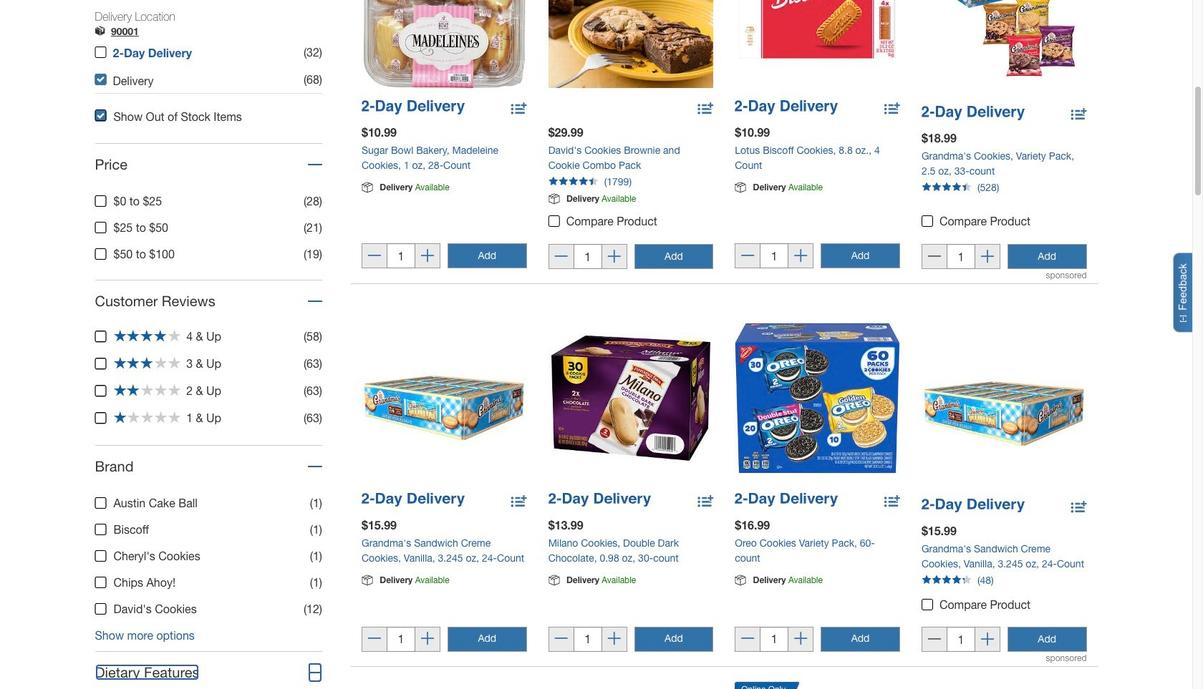 Task type: locate. For each thing, give the bounding box(es) containing it.
grandma's cookies, variety pack, 2.5 oz, 33-count image
[[922, 0, 1087, 94]]

0 horizontal spatial grandma's sandwich creme cookies, vanilla, 3.245 oz, 24-count image
[[362, 316, 527, 481]]

2-day delivery image
[[362, 101, 465, 115], [735, 101, 838, 115], [922, 106, 1025, 120], [362, 493, 465, 507], [548, 493, 651, 507], [735, 493, 838, 507], [922, 499, 1025, 513]]

oreo cookies variety pack, 60-count image
[[735, 316, 900, 481]]

0 vertical spatial increase quantity image
[[794, 249, 807, 264]]

david's cookies brownie and cookie combo pack image
[[548, 0, 714, 88]]

0 vertical spatial quantity  text field
[[947, 244, 975, 269]]

1 vertical spatial increase quantity image
[[608, 633, 621, 648]]

2-day delivery image for add to list  grandma's sandwich creme cookies, vanilla, 3.245 oz, 24-count image
[[362, 493, 465, 507]]

None text field
[[387, 244, 415, 269], [573, 244, 602, 269], [760, 627, 789, 652], [387, 244, 415, 269], [573, 244, 602, 269], [760, 627, 789, 652]]

add to list  milano cookies, double dark chocolate, 0.98 oz, 30-count image
[[698, 493, 713, 512]]

increase quantity image
[[421, 249, 434, 264], [608, 250, 621, 265], [981, 250, 994, 265], [421, 633, 434, 648], [794, 633, 807, 648], [981, 633, 994, 648]]

milano cookies, double dark chocolate, 0.98 oz, 30-count image
[[548, 316, 714, 481]]

None text field
[[760, 244, 789, 269], [387, 627, 415, 652], [573, 627, 602, 652], [760, 244, 789, 269], [387, 627, 415, 652], [573, 627, 602, 652]]

increase quantity image
[[794, 249, 807, 264], [608, 633, 621, 648]]

decrease quantity image for add to list  milano cookies, double dark chocolate, 0.98 oz, 30-count image at the bottom of the page's 2-day delivery image
[[555, 633, 568, 648]]

0 horizontal spatial increase quantity image
[[608, 633, 621, 648]]

1 vertical spatial quantity  text field
[[947, 628, 975, 653]]

decrease quantity image
[[928, 250, 941, 265], [368, 633, 381, 648], [555, 633, 568, 648], [741, 633, 754, 648]]

grandma's sandwich creme cookies, vanilla, 3.245 oz, 24-count image
[[362, 316, 527, 481], [922, 322, 1087, 487]]

decrease quantity image
[[368, 249, 381, 264], [741, 249, 754, 264], [555, 250, 568, 265], [928, 633, 941, 648]]

1 horizontal spatial increase quantity image
[[794, 249, 807, 264]]

1 horizontal spatial grandma's sandwich creme cookies, vanilla, 3.245 oz, 24-count image
[[922, 322, 1087, 487]]

Quantity  text field
[[947, 244, 975, 269], [947, 628, 975, 653]]

2-day delivery image for add to list  lotus biscoff cookies, 8.8 oz., 4 count 'icon'
[[735, 101, 838, 115]]

decrease quantity image for 2-day delivery image corresponding to add to list  grandma's sandwich creme cookies, vanilla, 3.245 oz, 24-count image
[[368, 633, 381, 648]]

sugar bowl bakery, madeleine cookies, 1 oz, 28-count image
[[362, 0, 527, 88]]

1 quantity  text field from the top
[[947, 244, 975, 269]]

add to list  david's cookies brownie and cookie combo pack image
[[698, 101, 714, 119]]

quantity  text field for the rated 4.422399 out of 5 stars based on 528 reviews. element
[[947, 244, 975, 269]]

lotus biscoff cookies, 8.8 oz., 4 count image
[[735, 0, 900, 88]]

increase quantity image for add to list  milano cookies, double dark chocolate, 0.98 oz, 30-count image at the bottom of the page's 2-day delivery image
[[608, 633, 621, 648]]

add to list  oreo cookies variety pack, 60-count image
[[884, 493, 900, 512]]

2 quantity  text field from the top
[[947, 628, 975, 653]]



Task type: describe. For each thing, give the bounding box(es) containing it.
decrease quantity image for add to list  oreo cookies variety pack, 60-count 'icon''s 2-day delivery image
[[741, 633, 754, 648]]

add to list  grandma's sandwich creme cookies, vanilla, 3.245 oz, 24-count image
[[511, 493, 527, 512]]

2-day delivery image for add to list  sugar bowl bakery, madeleine cookies, 1 oz, 28-count image
[[362, 101, 465, 115]]

add to list image
[[1071, 498, 1087, 512]]

add to list  lotus biscoff cookies, 8.8 oz., 4 count image
[[884, 101, 900, 119]]

add to list  sugar bowl bakery, madeleine cookies, 1 oz, 28-count image
[[511, 101, 527, 119]]

add to list image
[[1071, 105, 1087, 119]]

2-day delivery image for add to list  oreo cookies variety pack, 60-count 'icon'
[[735, 493, 838, 507]]

rated 4.422399 out of 5 stars based on 528 reviews. element
[[911, 179, 1098, 198]]

rated 4.25 out of 5 stars based on 48 reviews. element
[[911, 572, 1098, 591]]

quantity  text field for the rated 4.25 out of 5 stars based on 48 reviews. element
[[947, 628, 975, 653]]

2-day delivery image for add to list  milano cookies, double dark chocolate, 0.98 oz, 30-count image at the bottom of the page
[[548, 493, 651, 507]]

costco delivery location image
[[95, 26, 105, 39]]

increase quantity image for 2-day delivery image related to add to list  lotus biscoff cookies, 8.8 oz., 4 count 'icon'
[[794, 249, 807, 264]]



Task type: vqa. For each thing, say whether or not it's contained in the screenshot.
rightmost Grandma's Sandwich Creme Cookies, Vanilla, 3.245 oz, 24-Count "image"
yes



